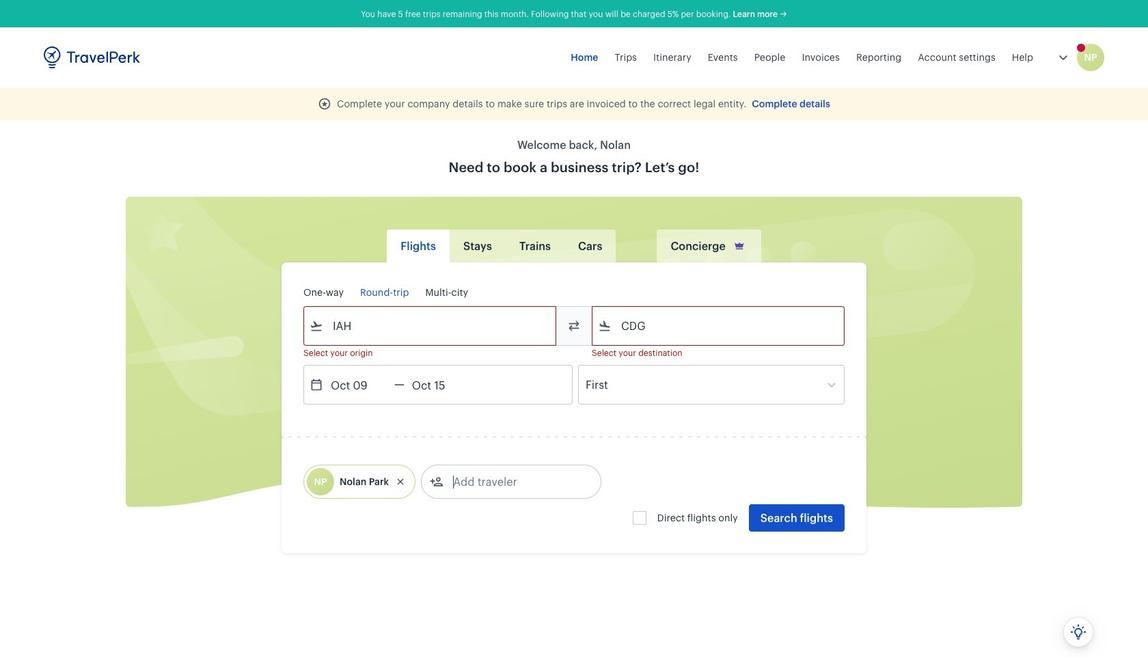 Task type: locate. For each thing, give the bounding box(es) containing it.
Add traveler search field
[[444, 471, 586, 493]]

To search field
[[612, 315, 827, 337]]

Return text field
[[405, 366, 476, 404]]

Depart text field
[[323, 366, 394, 404]]



Task type: describe. For each thing, give the bounding box(es) containing it.
From search field
[[323, 315, 538, 337]]



Task type: vqa. For each thing, say whether or not it's contained in the screenshot.
Depart text field
yes



